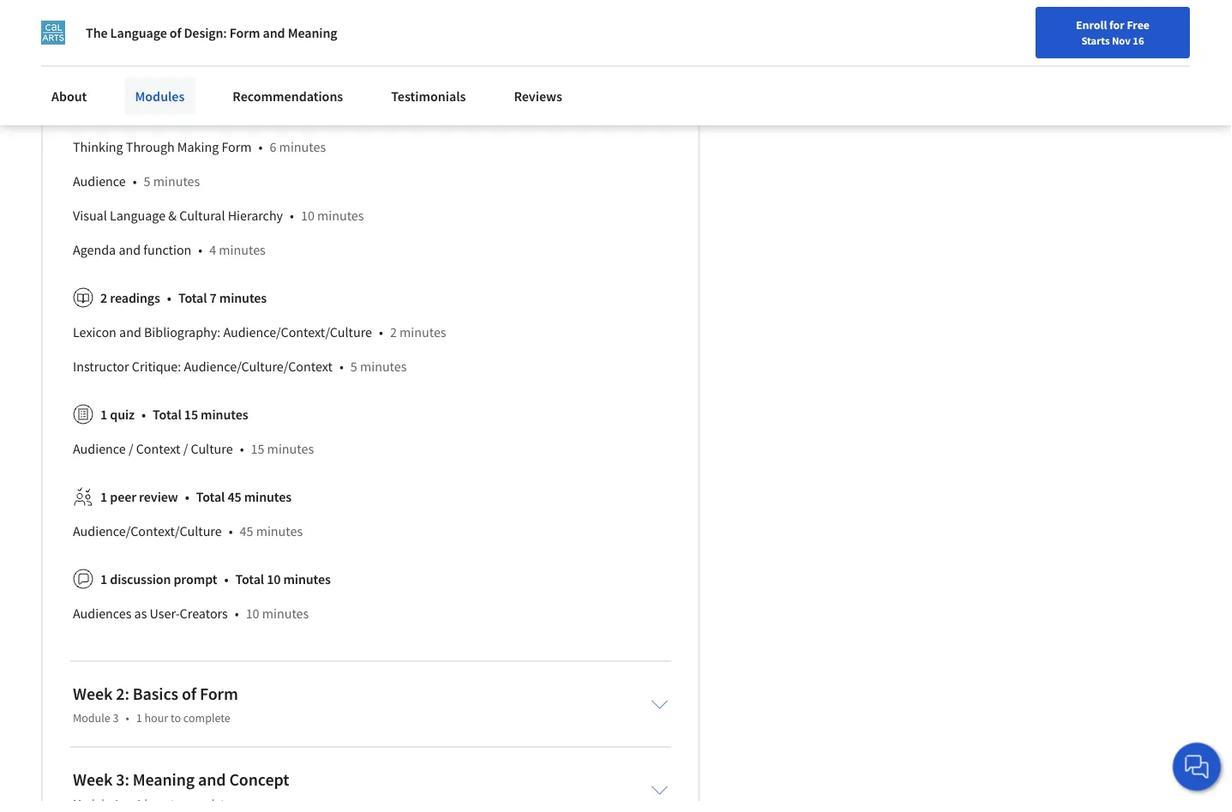 Task type: locate. For each thing, give the bounding box(es) containing it.
1 vertical spatial module
[[437, 104, 482, 121]]

45 for •
[[240, 523, 253, 540]]

1 up audiences
[[100, 571, 107, 588]]

45 down the 'culture'
[[228, 488, 242, 505]]

instructor critique: audience/culture/context • 5 minutes
[[73, 358, 407, 375]]

•
[[155, 70, 159, 87], [307, 104, 311, 121], [259, 138, 263, 155], [133, 173, 137, 190], [290, 207, 294, 224], [198, 241, 203, 258], [167, 289, 171, 306], [379, 324, 383, 341], [340, 358, 344, 375], [142, 406, 146, 423], [240, 440, 244, 457], [185, 488, 189, 505], [229, 523, 233, 540], [224, 571, 229, 588], [235, 605, 239, 622], [126, 710, 129, 726]]

1 left quiz
[[100, 406, 107, 423]]

and
[[263, 24, 285, 41], [119, 241, 141, 258], [119, 324, 141, 341], [198, 769, 226, 791]]

• total 10 minutes
[[224, 571, 331, 588]]

week inside dropdown button
[[73, 769, 113, 791]]

1 left hour
[[136, 710, 142, 726]]

6
[[270, 138, 277, 155]]

1 vertical spatial form
[[222, 138, 252, 155]]

meaning right the 3:
[[133, 769, 195, 791]]

language for &
[[110, 207, 166, 224]]

of up complete
[[182, 683, 196, 705]]

1 horizontal spatial module
[[437, 104, 482, 121]]

audience/culture/context
[[184, 358, 333, 375]]

form
[[230, 24, 260, 41], [222, 138, 252, 155], [200, 683, 238, 705]]

hide info about module content button
[[66, 13, 265, 44]]

/ left context
[[129, 440, 133, 457]]

the language of design: form and meaning
[[86, 24, 337, 41]]

0 vertical spatial 15
[[184, 406, 198, 423]]

1 vertical spatial week
[[73, 769, 113, 791]]

1 vertical spatial 15
[[251, 440, 265, 457]]

form for of
[[200, 683, 238, 705]]

5
[[100, 70, 107, 87], [144, 173, 151, 190], [351, 358, 357, 375]]

find your new career
[[755, 54, 862, 69]]

audience/context/culture up audience/culture/context
[[223, 324, 372, 341]]

0 vertical spatial 2
[[100, 289, 107, 306]]

meaning up recommendations link
[[288, 24, 337, 41]]

10
[[301, 207, 315, 224], [267, 571, 281, 588], [246, 605, 259, 622]]

2 horizontal spatial 10
[[301, 207, 315, 224]]

0 horizontal spatial meaning
[[133, 769, 195, 791]]

shopping cart: 1 item image
[[880, 47, 912, 75]]

3:
[[116, 769, 129, 791]]

2 vertical spatial form
[[200, 683, 238, 705]]

total for total 15 minutes
[[153, 406, 182, 423]]

0 vertical spatial language
[[110, 24, 167, 41]]

language
[[110, 24, 167, 41], [110, 207, 166, 224]]

1 left peer at the left bottom of page
[[100, 488, 107, 505]]

1 for • total 10 minutes
[[100, 571, 107, 588]]

audience/context/culture down 28
[[151, 104, 300, 121]]

total for total 10 minutes
[[235, 571, 264, 588]]

1 horizontal spatial 15
[[251, 440, 265, 457]]

1
[[318, 104, 325, 121], [100, 406, 107, 423], [100, 488, 107, 505], [100, 571, 107, 588], [136, 710, 142, 726]]

week inside week 2: basics of form module 3 • 1 hour to complete
[[73, 683, 113, 705]]

module right about
[[176, 21, 216, 36]]

1 discussion prompt
[[100, 571, 217, 588]]

culture
[[191, 440, 233, 457]]

0 vertical spatial of
[[170, 24, 181, 41]]

1 horizontal spatial /
[[183, 440, 188, 457]]

0 horizontal spatial module
[[176, 21, 216, 36]]

15 up audience / context / culture • 15 minutes
[[184, 406, 198, 423]]

/ left the 'culture'
[[183, 440, 188, 457]]

reviews
[[514, 87, 563, 105]]

and left concept
[[198, 769, 226, 791]]

&
[[168, 207, 177, 224]]

2 week from the top
[[73, 769, 113, 791]]

audience down thinking
[[73, 173, 126, 190]]

0 vertical spatial audience
[[73, 173, 126, 190]]

form left 6
[[222, 138, 252, 155]]

45
[[228, 488, 242, 505], [240, 523, 253, 540]]

enroll for free starts nov 16
[[1076, 17, 1150, 47]]

about
[[143, 21, 174, 36]]

introduction:
[[73, 104, 148, 121]]

week up module at the left bottom of the page
[[73, 683, 113, 705]]

audience • 5 minutes
[[73, 173, 200, 190]]

10 right prompt
[[267, 571, 281, 588]]

None search field
[[244, 45, 527, 79]]

audiences as user-creators • 10 minutes
[[73, 605, 309, 622]]

to
[[171, 710, 181, 726]]

thinking
[[73, 138, 123, 155]]

1 vertical spatial language
[[110, 207, 166, 224]]

as
[[134, 605, 147, 622]]

1 vertical spatial audience
[[73, 440, 126, 457]]

of left 'design:'
[[170, 24, 181, 41]]

audiences
[[73, 605, 132, 622]]

audience
[[73, 173, 126, 190], [73, 440, 126, 457]]

instructor
[[73, 358, 129, 375]]

2 readings
[[100, 289, 160, 306]]

0 vertical spatial 45
[[228, 488, 242, 505]]

total up audience/context/culture • 45 minutes
[[196, 488, 225, 505]]

45 for total
[[228, 488, 242, 505]]

language for of
[[110, 24, 167, 41]]

peer
[[110, 488, 136, 505]]

thinking through making form • 6 minutes
[[73, 138, 326, 155]]

find your new career link
[[746, 51, 871, 73]]

content
[[218, 21, 258, 36]]

week
[[73, 683, 113, 705], [73, 769, 113, 791]]

1 vertical spatial 45
[[240, 523, 253, 540]]

audience/context/culture • 45 minutes
[[73, 523, 303, 540]]

1 vertical spatial 10
[[267, 571, 281, 588]]

15
[[184, 406, 198, 423], [251, 440, 265, 457]]

1 vertical spatial of
[[182, 683, 196, 705]]

2 vertical spatial 10
[[246, 605, 259, 622]]

total for total 45 minutes
[[196, 488, 225, 505]]

of
[[170, 24, 181, 41], [182, 683, 196, 705]]

language inside hide info about module content region
[[110, 207, 166, 224]]

of inside week 2: basics of form module 3 • 1 hour to complete
[[182, 683, 196, 705]]

0 horizontal spatial /
[[129, 440, 133, 457]]

modules link
[[125, 77, 195, 115]]

week left the 3:
[[73, 769, 113, 791]]

hide info about module content region
[[73, 54, 668, 637]]

total left 7
[[178, 289, 207, 306]]

hour
[[144, 710, 168, 726]]

2:
[[116, 683, 129, 705]]

0 vertical spatial module
[[176, 21, 216, 36]]

1 week from the top
[[73, 683, 113, 705]]

enroll
[[1076, 17, 1108, 33]]

audience/context/culture
[[151, 104, 300, 121], [223, 324, 372, 341], [73, 523, 222, 540]]

minutes
[[214, 70, 262, 87], [279, 138, 326, 155], [153, 173, 200, 190], [317, 207, 364, 224], [219, 241, 266, 258], [219, 289, 267, 306], [400, 324, 446, 341], [360, 358, 407, 375], [201, 406, 248, 423], [267, 440, 314, 457], [244, 488, 292, 505], [256, 523, 303, 540], [283, 571, 331, 588], [262, 605, 309, 622]]

7
[[210, 289, 217, 306]]

audience / context / culture • 15 minutes
[[73, 440, 314, 457]]

readings
[[110, 289, 160, 306]]

hierarchy
[[228, 207, 283, 224]]

making
[[177, 138, 219, 155]]

form right 'design:'
[[230, 24, 260, 41]]

1 horizontal spatial meaning
[[288, 24, 337, 41]]

total
[[166, 70, 195, 87], [178, 289, 207, 306], [153, 406, 182, 423], [196, 488, 225, 505], [235, 571, 264, 588]]

starts
[[1082, 33, 1110, 47]]

context
[[136, 440, 180, 457]]

total for total 7 minutes
[[178, 289, 207, 306]]

1 audience from the top
[[73, 173, 126, 190]]

2 audience from the top
[[73, 440, 126, 457]]

module right preview
[[437, 104, 482, 121]]

form up complete
[[200, 683, 238, 705]]

total up context
[[153, 406, 182, 423]]

total right prompt
[[235, 571, 264, 588]]

2 vertical spatial 5
[[351, 358, 357, 375]]

45 down the "• total 45 minutes"
[[240, 523, 253, 540]]

form inside week 2: basics of form module 3 • 1 hour to complete
[[200, 683, 238, 705]]

1 vertical spatial meaning
[[133, 769, 195, 791]]

1 for • total 15 minutes
[[100, 406, 107, 423]]

audience/context/culture down 1 peer review
[[73, 523, 222, 540]]

15 right the 'culture'
[[251, 440, 265, 457]]

preview module
[[386, 104, 482, 121]]

1 vertical spatial 5
[[144, 173, 151, 190]]

creators
[[180, 605, 228, 622]]

testimonials link
[[381, 77, 476, 115]]

hide info about module content
[[93, 21, 258, 36]]

1 vertical spatial 2
[[390, 324, 397, 341]]

0 vertical spatial form
[[230, 24, 260, 41]]

free
[[1127, 17, 1150, 33]]

meaning inside dropdown button
[[133, 769, 195, 791]]

form for design:
[[230, 24, 260, 41]]

design:
[[184, 24, 227, 41]]

10 down • total 10 minutes
[[246, 605, 259, 622]]

prompt
[[174, 571, 217, 588]]

10 right hierarchy in the left top of the page
[[301, 207, 315, 224]]

for
[[1110, 17, 1125, 33]]

audience down "1 quiz"
[[73, 440, 126, 457]]

0 horizontal spatial 5
[[100, 70, 107, 87]]

0 vertical spatial week
[[73, 683, 113, 705]]

audience for audience / context / culture
[[73, 440, 126, 457]]



Task type: vqa. For each thing, say whether or not it's contained in the screenshot.
first successfully from left
no



Task type: describe. For each thing, give the bounding box(es) containing it.
visual
[[73, 207, 107, 224]]

reviews link
[[504, 77, 573, 115]]

• total 7 minutes
[[167, 289, 267, 306]]

testimonials
[[391, 87, 466, 105]]

introduction: audience/context/culture • 1 minute
[[73, 104, 368, 121]]

concept
[[229, 769, 289, 791]]

3
[[113, 710, 119, 726]]

career
[[829, 54, 862, 69]]

week 3: meaning and concept button
[[59, 758, 682, 801]]

week for week 3: meaning and concept
[[73, 769, 113, 791]]

week 2: basics of form module 3 • 1 hour to complete
[[73, 683, 238, 726]]

module inside dropdown button
[[176, 21, 216, 36]]

audience for audience
[[73, 173, 126, 190]]

lexicon and bibliography: audience/context/culture • 2 minutes
[[73, 324, 446, 341]]

• total 15 minutes
[[142, 406, 248, 423]]

minute
[[327, 104, 368, 121]]

lexicon
[[73, 324, 117, 341]]

week 3: meaning and concept
[[73, 769, 289, 791]]

and right agenda
[[119, 241, 141, 258]]

recommendations link
[[222, 77, 354, 115]]

0 vertical spatial 5
[[100, 70, 107, 87]]

0 vertical spatial 10
[[301, 207, 315, 224]]

english button
[[921, 34, 1024, 90]]

form inside hide info about module content region
[[222, 138, 252, 155]]

discussion
[[110, 571, 171, 588]]

2 horizontal spatial 5
[[351, 358, 357, 375]]

show notifications image
[[1049, 56, 1070, 76]]

info about module content element
[[66, 6, 668, 637]]

individuals
[[49, 9, 114, 26]]

2 vertical spatial audience/context/culture
[[73, 523, 222, 540]]

review
[[139, 488, 178, 505]]

total left 28
[[166, 70, 195, 87]]

week for week 2: basics of form module 3 • 1 hour to complete
[[73, 683, 113, 705]]

english
[[952, 54, 993, 71]]

your
[[779, 54, 802, 69]]

1 horizontal spatial 2
[[390, 324, 397, 341]]

and down 2 readings
[[119, 324, 141, 341]]

nov
[[1112, 33, 1131, 47]]

chat with us image
[[1184, 753, 1211, 780]]

visual language & cultural hierarchy • 10 minutes
[[73, 207, 364, 224]]

0 vertical spatial meaning
[[288, 24, 337, 41]]

1 quiz
[[100, 406, 135, 423]]

coursera image
[[21, 48, 130, 76]]

find
[[755, 54, 777, 69]]

about
[[51, 87, 87, 105]]

28
[[197, 70, 211, 87]]

preview
[[386, 104, 434, 121]]

modules
[[135, 87, 185, 105]]

through
[[126, 138, 175, 155]]

new
[[805, 54, 827, 69]]

agenda
[[73, 241, 116, 258]]

1 horizontal spatial 10
[[267, 571, 281, 588]]

• inside week 2: basics of form module 3 • 1 hour to complete
[[126, 710, 129, 726]]

quiz
[[110, 406, 135, 423]]

cultural
[[179, 207, 225, 224]]

for
[[27, 9, 46, 26]]

module
[[73, 710, 110, 726]]

1 peer review
[[100, 488, 178, 505]]

recommendations
[[233, 87, 343, 105]]

function
[[143, 241, 192, 258]]

1 horizontal spatial 5
[[144, 173, 151, 190]]

user-
[[150, 605, 180, 622]]

1 / from the left
[[129, 440, 133, 457]]

preview module link
[[386, 104, 482, 121]]

the
[[86, 24, 108, 41]]

complete
[[183, 710, 231, 726]]

hide
[[93, 21, 118, 36]]

0 horizontal spatial 15
[[184, 406, 198, 423]]

and inside dropdown button
[[198, 769, 226, 791]]

1 for • total 45 minutes
[[100, 488, 107, 505]]

16
[[1133, 33, 1145, 47]]

• total 45 minutes
[[185, 488, 292, 505]]

4
[[209, 241, 216, 258]]

module inside region
[[437, 104, 482, 121]]

agenda and function • 4 minutes
[[73, 241, 266, 258]]

and right content on the top of page
[[263, 24, 285, 41]]

videos
[[110, 70, 148, 87]]

critique:
[[132, 358, 181, 375]]

bibliography:
[[144, 324, 221, 341]]

1 vertical spatial audience/context/culture
[[223, 324, 372, 341]]

0 horizontal spatial 10
[[246, 605, 259, 622]]

info
[[120, 21, 140, 36]]

california institute of the arts image
[[41, 21, 65, 45]]

basics
[[133, 683, 178, 705]]

0 horizontal spatial 2
[[100, 289, 107, 306]]

0 vertical spatial audience/context/culture
[[151, 104, 300, 121]]

for individuals
[[27, 9, 114, 26]]

about link
[[41, 77, 97, 115]]

1 inside week 2: basics of form module 3 • 1 hour to complete
[[136, 710, 142, 726]]

1 left minute
[[318, 104, 325, 121]]

5 videos • total 28 minutes
[[100, 70, 262, 87]]

2 / from the left
[[183, 440, 188, 457]]



